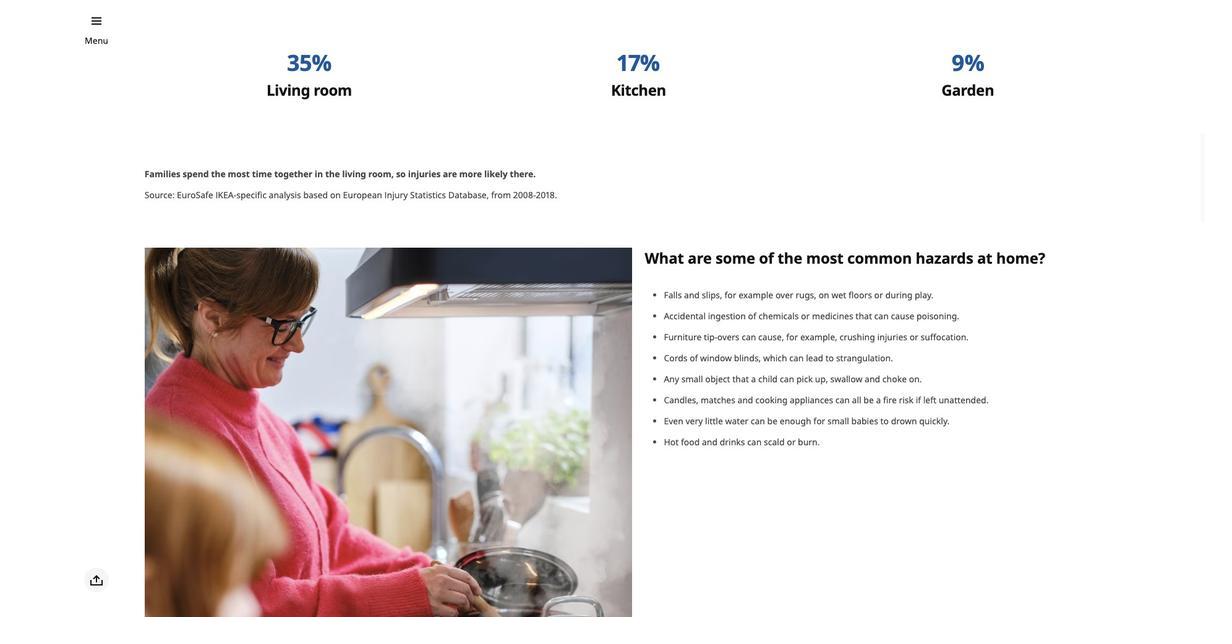 Task type: locate. For each thing, give the bounding box(es) containing it.
0 horizontal spatial be
[[767, 416, 778, 428]]

be down "cooking"
[[767, 416, 778, 428]]

injuries
[[408, 168, 441, 180], [877, 332, 907, 343]]

on left "wet"
[[819, 290, 829, 301]]

quickly.
[[919, 416, 950, 428]]

0 horizontal spatial are
[[443, 168, 457, 180]]

0 vertical spatial to
[[826, 353, 834, 364]]

0 horizontal spatial the
[[211, 168, 226, 180]]

the up ikea-
[[211, 168, 226, 180]]

for down candles, matches and cooking appliances can all be a fire risk if left unattended.
[[814, 416, 825, 428]]

1 horizontal spatial small
[[828, 416, 849, 428]]

2 vertical spatial of
[[690, 353, 698, 364]]

or
[[874, 290, 883, 301], [801, 311, 810, 322], [910, 332, 918, 343], [787, 437, 796, 449]]

1 horizontal spatial of
[[748, 311, 756, 322]]

of
[[759, 248, 774, 268], [748, 311, 756, 322], [690, 353, 698, 364]]

small right the any
[[681, 374, 703, 385]]

most left time
[[228, 168, 250, 180]]

1 vertical spatial of
[[748, 311, 756, 322]]

european
[[343, 189, 382, 201]]

9%
[[952, 48, 984, 78]]

0 horizontal spatial a
[[751, 374, 756, 385]]

injury
[[384, 189, 408, 201]]

or right floors
[[874, 290, 883, 301]]

little
[[705, 416, 723, 428]]

0 vertical spatial for
[[725, 290, 736, 301]]

very
[[686, 416, 703, 428]]

what are some of the most common hazards at home?
[[645, 248, 1045, 268]]

0 vertical spatial small
[[681, 374, 703, 385]]

living
[[342, 168, 366, 180]]

17%
[[617, 48, 660, 78]]

are left more
[[443, 168, 457, 180]]

hazards
[[916, 248, 973, 268]]

even
[[664, 416, 683, 428]]

and
[[684, 290, 700, 301], [865, 374, 880, 385], [738, 395, 753, 407], [702, 437, 718, 449]]

small
[[681, 374, 703, 385], [828, 416, 849, 428]]

can
[[874, 311, 889, 322], [742, 332, 756, 343], [789, 353, 804, 364], [780, 374, 794, 385], [835, 395, 850, 407], [751, 416, 765, 428], [747, 437, 762, 449]]

furniture tip-overs can cause, for example, crushing injuries or suffocation.
[[664, 332, 969, 343]]

medicines
[[812, 311, 853, 322]]

strangulation.
[[836, 353, 893, 364]]

for
[[725, 290, 736, 301], [786, 332, 798, 343], [814, 416, 825, 428]]

can left cause
[[874, 311, 889, 322]]

0 horizontal spatial injuries
[[408, 168, 441, 180]]

so
[[396, 168, 406, 180]]

0 horizontal spatial most
[[228, 168, 250, 180]]

1 vertical spatial for
[[786, 332, 798, 343]]

tip-
[[704, 332, 717, 343]]

on right based
[[330, 189, 341, 201]]

35%
[[287, 48, 331, 78]]

the up over
[[778, 248, 802, 268]]

accidental ingestion of chemicals or medicines that can cause poisoning.
[[664, 311, 959, 322]]

that down blinds,
[[733, 374, 749, 385]]

1 vertical spatial that
[[733, 374, 749, 385]]

falls
[[664, 290, 682, 301]]

any
[[664, 374, 679, 385]]

2 horizontal spatial for
[[814, 416, 825, 428]]

0 vertical spatial that
[[856, 311, 872, 322]]

of right 'cords'
[[690, 353, 698, 364]]

be right all
[[864, 395, 874, 407]]

to
[[826, 353, 834, 364], [880, 416, 889, 428]]

that down floors
[[856, 311, 872, 322]]

are right the what
[[688, 248, 712, 268]]

0 horizontal spatial of
[[690, 353, 698, 364]]

0 horizontal spatial that
[[733, 374, 749, 385]]

a left 'fire'
[[876, 395, 881, 407]]

window
[[700, 353, 732, 364]]

0 horizontal spatial on
[[330, 189, 341, 201]]

1 horizontal spatial on
[[819, 290, 829, 301]]

source:
[[145, 189, 175, 201]]

of right the "some"
[[759, 248, 774, 268]]

0 vertical spatial are
[[443, 168, 457, 180]]

over
[[776, 290, 794, 301]]

room
[[314, 80, 352, 100]]

babies
[[851, 416, 878, 428]]

most
[[228, 168, 250, 180], [806, 248, 844, 268]]

based
[[303, 189, 328, 201]]

and right food
[[702, 437, 718, 449]]

wet
[[832, 290, 846, 301]]

floors
[[849, 290, 872, 301]]

to left drown
[[880, 416, 889, 428]]

1 horizontal spatial injuries
[[877, 332, 907, 343]]

1 horizontal spatial are
[[688, 248, 712, 268]]

injuries up statistics
[[408, 168, 441, 180]]

cause
[[891, 311, 914, 322]]

for right "slips,"
[[725, 290, 736, 301]]

on.
[[909, 374, 922, 385]]

most up "wet"
[[806, 248, 844, 268]]

a
[[751, 374, 756, 385], [876, 395, 881, 407]]

1 vertical spatial to
[[880, 416, 889, 428]]

if
[[916, 395, 921, 407]]

1 vertical spatial small
[[828, 416, 849, 428]]

1 horizontal spatial that
[[856, 311, 872, 322]]

example,
[[800, 332, 837, 343]]

1 horizontal spatial be
[[864, 395, 874, 407]]

1 vertical spatial most
[[806, 248, 844, 268]]

the right in
[[325, 168, 340, 180]]

database,
[[448, 189, 489, 201]]

1 horizontal spatial the
[[325, 168, 340, 180]]

1 vertical spatial a
[[876, 395, 881, 407]]

injuries down cause
[[877, 332, 907, 343]]

menu
[[85, 35, 108, 46]]

a left child
[[751, 374, 756, 385]]

analysis
[[269, 189, 301, 201]]

enough
[[780, 416, 811, 428]]

2 horizontal spatial of
[[759, 248, 774, 268]]

0 vertical spatial on
[[330, 189, 341, 201]]

0 horizontal spatial for
[[725, 290, 736, 301]]

1 horizontal spatial to
[[880, 416, 889, 428]]

9% garden
[[942, 48, 994, 100]]

likely
[[484, 168, 508, 180]]

can left all
[[835, 395, 850, 407]]

of down the example
[[748, 311, 756, 322]]

overs
[[717, 332, 739, 343]]

are
[[443, 168, 457, 180], [688, 248, 712, 268]]

left
[[923, 395, 937, 407]]

in
[[315, 168, 323, 180]]

to right lead
[[826, 353, 834, 364]]

or down rugs,
[[801, 311, 810, 322]]

what
[[645, 248, 684, 268]]

crushing
[[840, 332, 875, 343]]

kitchen
[[611, 80, 666, 100]]

example
[[739, 290, 773, 301]]

for right cause,
[[786, 332, 798, 343]]

food
[[681, 437, 700, 449]]

small down candles, matches and cooking appliances can all be a fire risk if left unattended.
[[828, 416, 849, 428]]

a child is at the countertop as an adult in a red sweater stirs a stainless steel ikea 365+ pot at the rear of an induction hob. image
[[145, 248, 632, 618]]

0 vertical spatial injuries
[[408, 168, 441, 180]]

choke
[[883, 374, 907, 385]]



Task type: vqa. For each thing, say whether or not it's contained in the screenshot.
that to the bottom
yes



Task type: describe. For each thing, give the bounding box(es) containing it.
water
[[725, 416, 748, 428]]

living
[[267, 80, 310, 100]]

1 horizontal spatial for
[[786, 332, 798, 343]]

or down cause
[[910, 332, 918, 343]]

families spend the most time together in the living room, so injuries are more likely there.
[[145, 168, 536, 180]]

2008-
[[513, 189, 536, 201]]

play.
[[915, 290, 934, 301]]

chemicals
[[759, 311, 799, 322]]

ingestion
[[708, 311, 746, 322]]

home?
[[996, 248, 1045, 268]]

child
[[758, 374, 778, 385]]

can right overs
[[742, 332, 756, 343]]

0 vertical spatial of
[[759, 248, 774, 268]]

there.
[[510, 168, 536, 180]]

35% living room
[[267, 48, 352, 100]]

even very little water can be enough for small babies to drown quickly.
[[664, 416, 950, 428]]

unattended.
[[939, 395, 989, 407]]

matches
[[701, 395, 735, 407]]

menu button
[[85, 34, 108, 48]]

appliances
[[790, 395, 833, 407]]

falls and slips, for example over rugs, on wet floors or during play.
[[664, 290, 934, 301]]

17% kitchen
[[611, 48, 666, 100]]

cords of window blinds, which can lead to strangulation.
[[664, 353, 893, 364]]

common
[[847, 248, 912, 268]]

can left lead
[[789, 353, 804, 364]]

which
[[763, 353, 787, 364]]

or right scald
[[787, 437, 796, 449]]

and right falls
[[684, 290, 700, 301]]

drinks
[[720, 437, 745, 449]]

statistics
[[410, 189, 446, 201]]

burn.
[[798, 437, 820, 449]]

1 horizontal spatial a
[[876, 395, 881, 407]]

time
[[252, 168, 272, 180]]

can left scald
[[747, 437, 762, 449]]

room,
[[368, 168, 394, 180]]

fire
[[883, 395, 897, 407]]

blinds,
[[734, 353, 761, 364]]

1 vertical spatial be
[[767, 416, 778, 428]]

slips,
[[702, 290, 722, 301]]

more
[[459, 168, 482, 180]]

0 horizontal spatial to
[[826, 353, 834, 364]]

from
[[491, 189, 511, 201]]

any small object that a child can pick up, swallow and choke on.
[[664, 374, 922, 385]]

suffocation.
[[921, 332, 969, 343]]

accidental
[[664, 311, 706, 322]]

2 horizontal spatial the
[[778, 248, 802, 268]]

1 horizontal spatial most
[[806, 248, 844, 268]]

during
[[885, 290, 913, 301]]

2018.
[[536, 189, 557, 201]]

garden
[[942, 80, 994, 100]]

candles, matches and cooking appliances can all be a fire risk if left unattended.
[[664, 395, 989, 407]]

up,
[[815, 374, 828, 385]]

swallow
[[830, 374, 863, 385]]

cooking
[[755, 395, 788, 407]]

together
[[274, 168, 312, 180]]

spend
[[183, 168, 209, 180]]

0 horizontal spatial small
[[681, 374, 703, 385]]

1 vertical spatial on
[[819, 290, 829, 301]]

0 vertical spatial be
[[864, 395, 874, 407]]

hot
[[664, 437, 679, 449]]

candles,
[[664, 395, 699, 407]]

poisoning.
[[917, 311, 959, 322]]

furniture
[[664, 332, 702, 343]]

specific
[[236, 189, 267, 201]]

ikea-
[[215, 189, 236, 201]]

object
[[705, 374, 730, 385]]

2 vertical spatial for
[[814, 416, 825, 428]]

and left choke
[[865, 374, 880, 385]]

families
[[145, 168, 180, 180]]

pick
[[796, 374, 813, 385]]

1 vertical spatial injuries
[[877, 332, 907, 343]]

1 vertical spatial are
[[688, 248, 712, 268]]

rugs,
[[796, 290, 816, 301]]

and up water
[[738, 395, 753, 407]]

scald
[[764, 437, 785, 449]]

lead
[[806, 353, 823, 364]]

drown
[[891, 416, 917, 428]]

at
[[977, 248, 993, 268]]

all
[[852, 395, 861, 407]]

risk
[[899, 395, 914, 407]]

can right water
[[751, 416, 765, 428]]

cords
[[664, 353, 688, 364]]

0 vertical spatial a
[[751, 374, 756, 385]]

can left pick
[[780, 374, 794, 385]]

source: eurosafe ikea-specific analysis based on european injury statistics database, from 2008-2018.
[[145, 189, 557, 201]]

some
[[716, 248, 755, 268]]

0 vertical spatial most
[[228, 168, 250, 180]]

eurosafe
[[177, 189, 213, 201]]

cause,
[[758, 332, 784, 343]]



